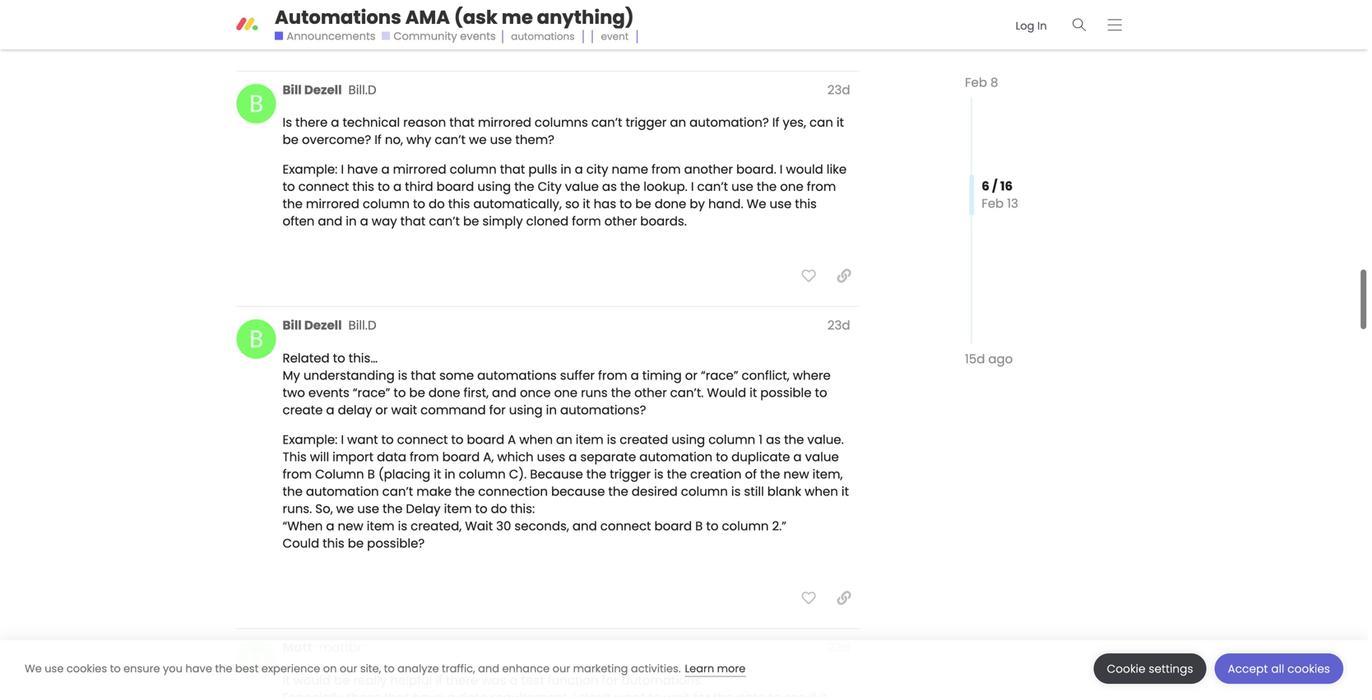 Task type: describe. For each thing, give the bounding box(es) containing it.
two
[[283, 384, 305, 402]]

a
[[508, 431, 516, 449]]

could
[[283, 535, 319, 552]]

to right way
[[413, 195, 426, 213]]

1 horizontal spatial "race"
[[701, 367, 739, 384]]

columns
[[535, 114, 588, 131]]

delay
[[338, 401, 372, 419]]

can't down third
[[429, 212, 460, 230]]

column left of
[[681, 483, 728, 500]]

it inside the related to this… my understanding is that some automations suffer from a timing or "race" conflict, where two events "race" to be done first, and once one runs the other can't. would it possible to create a delay or wait command for using in automations?
[[750, 384, 758, 402]]

1 vertical spatial would
[[294, 672, 331, 689]]

use inside is there a technical reason that mirrored columns can't trigger an automation? if yes, can it be overcome? if no, why can't we use them?
[[490, 131, 512, 149]]

a left timing
[[631, 367, 639, 384]]

1 horizontal spatial automation
[[640, 448, 713, 466]]

the right of
[[761, 465, 781, 483]]

will
[[310, 448, 329, 466]]

log
[[1016, 18, 1035, 33]]

cookies for use
[[67, 661, 107, 676]]

event link
[[592, 26, 638, 47]]

suffer
[[560, 367, 595, 384]]

this…
[[349, 349, 378, 367]]

column left the c).
[[459, 465, 506, 483]]

connect inside example: i have a mirrored column that pulls in a city name from another board. i would like to connect this to a third board using the city value as the lookup. i can't use the one from the mirrored column to do this automatically, so it has to be done by hand. we use this often and in a way that can't be simply cloned form other boards.
[[298, 178, 349, 196]]

i right the board.
[[780, 161, 783, 178]]

from right 'name' on the top
[[652, 161, 681, 178]]

board inside example: i have a mirrored column that pulls in a city name from another board. i would like to connect this to a third board using the city value as the lookup. i can't use the one from the mirrored column to do this automatically, so it has to be done by hand. we use this often and in a way that can't be simply cloned form other boards.
[[437, 178, 474, 196]]

it inside is there a technical reason that mirrored columns can't trigger an automation? if yes, can it be overcome? if no, why can't we use them?
[[837, 114, 845, 131]]

automations
[[275, 4, 402, 30]]

if
[[436, 672, 443, 689]]

heading for related to this…
[[274, 317, 860, 337]]

a inside is there a technical reason that mirrored columns can't trigger an automation? if yes, can it be overcome? if no, why can't we use them?
[[331, 114, 340, 131]]

the right the has
[[621, 178, 641, 196]]

a left way
[[360, 212, 369, 230]]

copy a link to this post to clipboard image for example: i have a mirrored column that pulls in a city name from another board. i would like to connect this to a third board using the city value as the lookup. i can't use the one from the mirrored column to do this automatically, so it has to be done by hand. we use this often and in a way that can't be simply cloned form other boards.
[[837, 269, 852, 283]]

this up way
[[353, 178, 374, 196]]

be left "really"
[[334, 672, 350, 689]]

i down "overcome?"
[[341, 161, 344, 178]]

site,
[[360, 661, 381, 676]]

is inside the related to this… my understanding is that some automations suffer from a timing or "race" conflict, where two events "race" to be done first, and once one runs the other can't. would it possible to create a delay or wait command for using in automations?
[[398, 367, 408, 384]]

we use cookies to ensure you have the best experience on our site, to analyze traffic, and enhance our marketing activities. learn more
[[25, 661, 746, 676]]

to right want
[[382, 431, 394, 449]]

column up automatically,
[[450, 161, 497, 178]]

can't.
[[671, 384, 704, 402]]

the right hand.
[[757, 178, 777, 196]]

2 our from the left
[[553, 661, 571, 676]]

to up way
[[378, 178, 390, 196]]

15d ago link
[[966, 350, 1013, 368]]

so
[[565, 195, 580, 213]]

runs
[[581, 384, 608, 402]]

from right data
[[410, 448, 439, 466]]

this right hand.
[[795, 195, 817, 213]]

1 horizontal spatial b
[[696, 517, 703, 535]]

uses
[[537, 448, 566, 466]]

mattbr link
[[319, 639, 362, 657]]

an inside example: i want to connect to board a when an item is created using column 1 as the value. this will import data from board a, which uses a separate automation to duplicate a value from column b (placing it in column c). because the trigger is the creation of the new item, the automation can't make the connection because the desired column is still blank when it runs. so, we use the delay item to do this: "when a new item is created, wait 30 seconds, and connect board b to column 2." could this be possible?
[[556, 431, 573, 449]]

we inside example: i want to connect to board a when an item is created using column 1 as the value. this will import data from board a, which uses a separate automation to duplicate a value from column b (placing it in column c). because the trigger is the creation of the new item, the automation can't make the connection because the desired column is still blank when it runs. so, we use the delay item to do this: "when a new item is created, wait 30 seconds, and connect board b to column 2." could this be possible?
[[336, 500, 354, 518]]

using inside the related to this… my understanding is that some automations suffer from a timing or "race" conflict, where two events "race" to be done first, and once one runs the other can't. would it possible to create a delay or wait command for using in automations?
[[509, 401, 543, 419]]

bill dezell link for related to this…
[[283, 317, 342, 334]]

created,
[[411, 517, 462, 535]]

2 vertical spatial mirrored
[[306, 195, 360, 213]]

example: for connect
[[283, 161, 338, 178]]

other inside the related to this… my understanding is that some automations suffer from a timing or "race" conflict, where two events "race" to be done first, and once one runs the other can't. would it possible to create a delay or wait command for using in automations?
[[635, 384, 667, 402]]

tags list
[[502, 26, 646, 47]]

mattbr
[[319, 639, 362, 657]]

possible
[[761, 384, 812, 402]]

0 horizontal spatial new
[[338, 517, 364, 535]]

is down "automations?"
[[607, 431, 617, 449]]

be inside is there a technical reason that mirrored columns can't trigger an automation? if yes, can it be overcome? if no, why can't we use them?
[[283, 131, 299, 149]]

that inside is there a technical reason that mirrored columns can't trigger an automation? if yes, can it be overcome? if no, why can't we use them?
[[450, 114, 475, 131]]

be down 'name' on the top
[[636, 195, 652, 213]]

bill.d link for is there a technical reason that mirrored columns can't trigger an automation? if yes, can it be overcome? if no, why can't we use them?
[[349, 81, 377, 99]]

1 horizontal spatial mirrored
[[393, 161, 447, 178]]

in right pulls
[[561, 161, 572, 178]]

to right site,
[[384, 661, 395, 676]]

to left the ensure
[[110, 661, 121, 676]]

(placing
[[379, 465, 431, 483]]

runs.
[[283, 500, 312, 518]]

be inside the related to this… my understanding is that some automations suffer from a timing or "race" conflict, where two events "race" to be done first, and once one runs the other can't. would it possible to create a delay or wait command for using in automations?
[[409, 384, 425, 402]]

use inside example: i want to connect to board a when an item is created using column 1 as the value. this will import data from board a, which uses a separate automation to duplicate a value from column b (placing it in column c). because the trigger is the creation of the new item, the automation can't make the connection because the desired column is still blank when it runs. so, we use the delay item to do this: "when a new item is created, wait 30 seconds, and connect board b to column 2." could this be possible?
[[357, 500, 379, 518]]

0 horizontal spatial "race"
[[353, 384, 390, 402]]

seconds,
[[515, 517, 569, 535]]

23d link for example: i have a mirrored column that pulls in a city name from another board. i would like to connect this to a third board using the city value as the lookup. i can't use the one from the mirrored column to do this automatically, so it has to be done by hand. we use this often and in a way that can't be simply cloned form other boards.
[[828, 81, 851, 99]]

created
[[620, 431, 669, 449]]

a left city
[[575, 161, 583, 178]]

22d link
[[828, 639, 851, 657]]

technical
[[343, 114, 400, 131]]

value.
[[808, 431, 844, 449]]

wait
[[465, 517, 493, 535]]

related
[[283, 349, 330, 367]]

you
[[163, 661, 183, 676]]

1 horizontal spatial when
[[805, 483, 839, 500]]

16
[[1001, 177, 1013, 195]]

in inside the related to this… my understanding is that some automations suffer from a timing or "race" conflict, where two events "race" to be done first, and once one runs the other can't. would it possible to create a delay or wait command for using in automations?
[[546, 401, 557, 419]]

to right delay
[[394, 384, 406, 402]]

1 vertical spatial or
[[376, 401, 388, 419]]

heading containing matt
[[274, 639, 860, 660]]

to up often
[[283, 178, 295, 196]]

understanding
[[304, 367, 395, 384]]

and inside the related to this… my understanding is that some automations suffer from a timing or "race" conflict, where two events "race" to be done first, and once one runs the other can't. would it possible to create a delay or wait command for using in automations?
[[492, 384, 517, 402]]

1 horizontal spatial if
[[773, 114, 780, 131]]

the inside the related to this… my understanding is that some automations suffer from a timing or "race" conflict, where two events "race" to be done first, and once one runs the other can't. would it possible to create a delay or wait command for using in automations?
[[611, 384, 631, 402]]

to down command
[[451, 431, 464, 449]]

a down no,
[[382, 161, 390, 178]]

marketing
[[573, 661, 628, 676]]

log in button
[[1007, 12, 1057, 40]]

(ask
[[454, 4, 498, 30]]

1 horizontal spatial connect
[[397, 431, 448, 449]]

do inside example: i want to connect to board a when an item is created using column 1 as the value. this will import data from board a, which uses a separate automation to duplicate a value from column b (placing it in column c). because the trigger is the creation of the new item, the automation can't make the connection because the desired column is still blank when it runs. so, we use the delay item to do this: "when a new item is created, wait 30 seconds, and connect board b to column 2." could this be possible?
[[491, 500, 507, 518]]

the down "overcome?"
[[283, 195, 303, 213]]

the left the best
[[215, 661, 233, 676]]

do inside example: i have a mirrored column that pulls in a city name from another board. i would like to connect this to a third board using the city value as the lookup. i can't use the one from the mirrored column to do this automatically, so it has to be done by hand. we use this often and in a way that can't be simply cloned form other boards.
[[429, 195, 445, 213]]

cookie settings button
[[1094, 654, 1207, 684]]

third
[[405, 178, 434, 196]]

it would be really helpful if there was a test function for automations.
[[283, 672, 704, 689]]

analyze
[[398, 661, 439, 676]]

the left creation
[[667, 465, 687, 483]]

that left pulls
[[500, 161, 525, 178]]

and inside example: i want to connect to board a when an item is created using column 1 as the value. this will import data from board a, which uses a separate automation to duplicate a value from column b (placing it in column c). because the trigger is the creation of the new item, the automation can't make the connection because the desired column is still blank when it runs. so, we use the delay item to do this: "when a new item is created, wait 30 seconds, and connect board b to column 2." could this be possible?
[[573, 517, 597, 535]]

accept all cookies button
[[1215, 654, 1344, 684]]

it
[[283, 672, 290, 689]]

22d
[[828, 639, 851, 657]]

a,
[[483, 448, 494, 466]]

in left way
[[346, 212, 357, 230]]

trigger inside example: i want to connect to board a when an item is created using column 1 as the value. this will import data from board a, which uses a separate automation to duplicate a value from column b (placing it in column c). because the trigger is the creation of the new item, the automation can't make the connection because the desired column is still blank when it runs. so, we use the delay item to do this: "when a new item is created, wait 30 seconds, and connect board b to column 2." could this be possible?
[[610, 465, 651, 483]]

lookup.
[[644, 178, 688, 196]]

automations ama (ask me anything) link
[[275, 4, 634, 30]]

automations inside tags list
[[511, 30, 575, 43]]

the right because in the bottom left of the page
[[587, 465, 607, 483]]

0 vertical spatial feb
[[966, 74, 988, 91]]

announcements
[[287, 29, 376, 44]]

is left created,
[[398, 517, 408, 535]]

matt mattbr
[[283, 639, 362, 657]]

a left test
[[510, 672, 518, 689]]

really
[[354, 672, 387, 689]]

would
[[707, 384, 747, 402]]

automatically,
[[474, 195, 562, 213]]

example: i want to connect to board a when an item is created using column 1 as the value. this will import data from board a, which uses a separate automation to duplicate a value from column b (placing it in column c). because the trigger is the creation of the new item, the automation can't make the connection because the desired column is still blank when it runs. so, we use the delay item to do this: "when a new item is created, wait 30 seconds, and connect board b to column 2." could this be possible?
[[283, 431, 850, 552]]

city
[[538, 178, 562, 196]]

2 vertical spatial connect
[[601, 517, 652, 535]]

has
[[594, 195, 617, 213]]

feb inside 6 / 16 feb 13
[[982, 195, 1004, 212]]

possible?
[[367, 535, 425, 552]]

test
[[522, 672, 545, 689]]

all
[[1272, 661, 1285, 677]]

30
[[496, 517, 512, 535]]

matt link
[[283, 639, 313, 657]]

of
[[745, 465, 757, 483]]

from down can
[[807, 178, 837, 196]]

delay
[[406, 500, 441, 518]]

city
[[587, 161, 609, 178]]

ago
[[989, 350, 1013, 368]]

value inside example: i want to connect to board a when an item is created using column 1 as the value. this will import data from board a, which uses a separate automation to duplicate a value from column b (placing it in column c). because the trigger is the creation of the new item, the automation can't make the connection because the desired column is still blank when it runs. so, we use the delay item to do this: "when a new item is created, wait 30 seconds, and connect board b to column 2." could this be possible?
[[806, 448, 839, 466]]

menu image
[[1108, 19, 1123, 31]]

bill dezell link for is there a technical reason that mirrored columns can't trigger an automation? if yes, can it be overcome? if no, why can't we use them?
[[283, 81, 342, 99]]

0 vertical spatial b
[[368, 465, 375, 483]]

name
[[612, 161, 649, 178]]

yes,
[[783, 114, 807, 131]]

is left still
[[732, 483, 741, 500]]

column down no,
[[363, 195, 410, 213]]

often
[[283, 212, 315, 230]]

board down desired on the left bottom of the page
[[655, 517, 692, 535]]

board left a
[[467, 431, 505, 449]]

is
[[283, 114, 292, 131]]

to left this…
[[333, 349, 346, 367]]

is down created
[[654, 465, 664, 483]]

my
[[283, 367, 300, 384]]

dezell for is there a technical reason that mirrored columns can't trigger an automation? if yes, can it be overcome? if no, why can't we use them?
[[304, 81, 342, 99]]

0 horizontal spatial if
[[375, 131, 382, 149]]

and right traffic,
[[478, 661, 500, 676]]

example: for this
[[283, 431, 338, 449]]

an inside is there a technical reason that mirrored columns can't trigger an automation? if yes, can it be overcome? if no, why can't we use them?
[[670, 114, 687, 131]]

this right third
[[448, 195, 470, 213]]

bill.d link for related to this…
[[349, 317, 377, 334]]

that right way
[[401, 212, 426, 230]]

dialog containing cookie settings
[[0, 640, 1369, 697]]

that inside the related to this… my understanding is that some automations suffer from a timing or "race" conflict, where two events "race" to be done first, and once one runs the other can't. would it possible to create a delay or wait command for using in automations?
[[411, 367, 436, 384]]

it down value.
[[842, 483, 850, 500]]

column left 2."
[[722, 517, 769, 535]]

0 vertical spatial new
[[784, 465, 810, 483]]

the down separate
[[609, 483, 629, 500]]

the down this
[[283, 483, 303, 500]]

cookie
[[1108, 661, 1146, 677]]

this inside example: i want to connect to board a when an item is created using column 1 as the value. this will import data from board a, which uses a separate automation to duplicate a value from column b (placing it in column c). because the trigger is the creation of the new item, the automation can't make the connection because the desired column is still blank when it runs. so, we use the delay item to do this: "when a new item is created, wait 30 seconds, and connect board b to column 2." could this be possible?
[[323, 535, 345, 552]]

bill.d for related to this…
[[349, 317, 377, 334]]

cookies for all
[[1288, 661, 1331, 677]]

ensure
[[124, 661, 160, 676]]

learn more link
[[685, 661, 746, 677]]

create
[[283, 401, 323, 419]]

can't right the "why"
[[435, 131, 466, 149]]

to right possible on the bottom right
[[815, 384, 828, 402]]

a right uses
[[569, 448, 577, 466]]



Task type: locate. For each thing, give the bounding box(es) containing it.
bill up related
[[283, 317, 302, 334]]

0 horizontal spatial automation
[[306, 483, 379, 500]]

mirrored inside is there a technical reason that mirrored columns can't trigger an automation? if yes, can it be overcome? if no, why can't we use them?
[[478, 114, 532, 131]]

2 like this post image from the top
[[802, 591, 816, 605]]

0 vertical spatial events
[[460, 29, 496, 44]]

1 vertical spatial bill.d link
[[349, 317, 377, 334]]

bill dezell bill.d for related to this…
[[283, 317, 377, 334]]

search image
[[1073, 19, 1087, 31]]

to right the has
[[620, 195, 632, 213]]

0 vertical spatial for
[[489, 401, 506, 419]]

was
[[482, 672, 507, 689]]

our right test
[[553, 661, 571, 676]]

23d link up where
[[828, 317, 851, 334]]

1 heading from the top
[[274, 81, 860, 102]]

0 vertical spatial mirrored
[[478, 114, 532, 131]]

have down "overcome?"
[[347, 161, 378, 178]]

2 bill from the top
[[283, 317, 302, 334]]

cookies left the ensure
[[67, 661, 107, 676]]

23d up where
[[828, 317, 851, 334]]

1 vertical spatial there
[[446, 672, 478, 689]]

board.
[[737, 161, 777, 178]]

0 horizontal spatial mirrored
[[306, 195, 360, 213]]

0 vertical spatial an
[[670, 114, 687, 131]]

to down creation
[[707, 517, 719, 535]]

can't left the board.
[[698, 178, 729, 196]]

pulls
[[529, 161, 558, 178]]

it right (placing
[[434, 465, 441, 483]]

1 vertical spatial bill dezell bill.d
[[283, 317, 377, 334]]

column
[[315, 465, 364, 483]]

1 vertical spatial 23d
[[828, 317, 851, 334]]

have right you
[[186, 661, 212, 676]]

for right function
[[602, 672, 619, 689]]

the
[[515, 178, 535, 196], [621, 178, 641, 196], [757, 178, 777, 196], [283, 195, 303, 213], [611, 384, 631, 402], [784, 431, 805, 449], [587, 465, 607, 483], [667, 465, 687, 483], [761, 465, 781, 483], [283, 483, 303, 500], [455, 483, 475, 500], [609, 483, 629, 500], [383, 500, 403, 518], [215, 661, 233, 676]]

1 horizontal spatial done
[[655, 195, 687, 213]]

23d for example: i have a mirrored column that pulls in a city name from another board. i would like to connect this to a third board using the city value as the lookup. i can't use the one from the mirrored column to do this automatically, so it has to be done by hand. we use this often and in a way that can't be simply cloned form other boards.
[[828, 81, 851, 99]]

is up wait
[[398, 367, 408, 384]]

as inside example: i have a mirrored column that pulls in a city name from another board. i would like to connect this to a third board using the city value as the lookup. i can't use the one from the mirrored column to do this automatically, so it has to be done by hand. we use this often and in a way that can't be simply cloned form other boards.
[[602, 178, 617, 196]]

monday community forum image
[[236, 13, 259, 36]]

best
[[235, 661, 259, 676]]

like this post image for example: i want to connect to board a when an item is created using column 1 as the value. this will import data from board a, which uses a separate automation to duplicate a value from column b (placing it in column c). because the trigger is the creation of the new item, the automation can't make the connection because the desired column is still blank when it runs. so, we use the delay item to do this:
[[802, 591, 816, 605]]

23d for example: i want to connect to board a when an item is created using column 1 as the value. this will import data from board a, which uses a separate automation to duplicate a value from column b (placing it in column c). because the trigger is the creation of the new item, the automation can't make the connection because the desired column is still blank when it runs. so, we use the delay item to do this:
[[828, 317, 851, 334]]

we inside example: i have a mirrored column that pulls in a city name from another board. i would like to connect this to a third board using the city value as the lookup. i can't use the one from the mirrored column to do this automatically, so it has to be done by hand. we use this often and in a way that can't be simply cloned form other boards.
[[747, 195, 767, 213]]

1 horizontal spatial one
[[781, 178, 804, 196]]

bill dezell bill.d up related
[[283, 317, 377, 334]]

accept
[[1229, 661, 1269, 677]]

them?
[[516, 131, 555, 149]]

column
[[450, 161, 497, 178], [363, 195, 410, 213], [709, 431, 756, 449], [459, 465, 506, 483], [681, 483, 728, 500], [722, 517, 769, 535]]

0 horizontal spatial or
[[376, 401, 388, 419]]

trigger inside is there a technical reason that mirrored columns can't trigger an automation? if yes, can it be overcome? if no, why can't we use them?
[[626, 114, 667, 131]]

in left a,
[[445, 465, 456, 483]]

can't down data
[[382, 483, 413, 500]]

example: inside example: i want to connect to board a when an item is created using column 1 as the value. this will import data from board a, which uses a separate automation to duplicate a value from column b (placing it in column c). because the trigger is the creation of the new item, the automation can't make the connection because the desired column is still blank when it runs. so, we use the delay item to do this: "when a new item is created, wait 30 seconds, and connect board b to column 2." could this be possible?
[[283, 431, 338, 449]]

0 vertical spatial trigger
[[626, 114, 667, 131]]

2 heading from the top
[[274, 317, 860, 337]]

0 vertical spatial example:
[[283, 161, 338, 178]]

other right form
[[605, 212, 637, 230]]

is
[[398, 367, 408, 384], [607, 431, 617, 449], [654, 465, 664, 483], [732, 483, 741, 500], [398, 517, 408, 535]]

2 example: from the top
[[283, 431, 338, 449]]

can't inside example: i want to connect to board a when an item is created using column 1 as the value. this will import data from board a, which uses a separate automation to duplicate a value from column b (placing it in column c). because the trigger is the creation of the new item, the automation can't make the connection because the desired column is still blank when it runs. so, we use the delay item to do this: "when a new item is created, wait 30 seconds, and connect board b to column 2." could this be possible?
[[382, 483, 413, 500]]

2 cookies from the left
[[1288, 661, 1331, 677]]

0 vertical spatial heading
[[274, 81, 860, 102]]

dezell up related
[[304, 317, 342, 334]]

i
[[341, 161, 344, 178], [780, 161, 783, 178], [691, 178, 694, 196], [341, 431, 344, 449]]

1 vertical spatial value
[[806, 448, 839, 466]]

15d
[[966, 350, 986, 368]]

"when
[[283, 517, 323, 535]]

one inside the related to this… my understanding is that some automations suffer from a timing or "race" conflict, where two events "race" to be done first, and once one runs the other can't. would it possible to create a delay or wait command for using in automations?
[[554, 384, 578, 402]]

blank
[[768, 483, 802, 500]]

1 vertical spatial bill.d
[[349, 317, 377, 334]]

automations right (ask
[[511, 30, 575, 43]]

trigger down created
[[610, 465, 651, 483]]

23d link for example: i want to connect to board a when an item is created using column 1 as the value. this will import data from board a, which uses a separate automation to duplicate a value from column b (placing it in column c). because the trigger is the creation of the new item, the automation can't make the connection because the desired column is still blank when it runs. so, we use the delay item to do this:
[[828, 317, 851, 334]]

me
[[502, 4, 533, 30]]

our
[[340, 661, 358, 676], [553, 661, 571, 676]]

2 bill.d from the top
[[349, 317, 377, 334]]

done
[[655, 195, 687, 213], [429, 384, 461, 402]]

experience
[[262, 661, 320, 676]]

0 horizontal spatial we
[[336, 500, 354, 518]]

2 vertical spatial heading
[[274, 639, 860, 660]]

b
[[368, 465, 375, 483], [696, 517, 703, 535]]

in
[[1038, 18, 1047, 33]]

2 bill dezell link from the top
[[283, 317, 342, 334]]

for inside the related to this… my understanding is that some automations suffer from a timing or "race" conflict, where two events "race" to be done first, and once one runs the other can't. would it possible to create a delay or wait command for using in automations?
[[489, 401, 506, 419]]

in left the runs
[[546, 401, 557, 419]]

a right "when
[[326, 517, 335, 535]]

6 / 16 feb 13
[[982, 177, 1019, 212]]

when
[[520, 431, 553, 449], [805, 483, 839, 500]]

where
[[793, 367, 831, 384]]

community
[[394, 29, 457, 44]]

enhance
[[502, 661, 550, 676]]

we
[[747, 195, 767, 213], [25, 661, 42, 676]]

value right city
[[565, 178, 599, 196]]

the left value.
[[784, 431, 805, 449]]

why
[[407, 131, 432, 149]]

0 horizontal spatial item
[[367, 517, 395, 535]]

and inside example: i have a mirrored column that pulls in a city name from another board. i would like to connect this to a third board using the city value as the lookup. i can't use the one from the mirrored column to do this automatically, so it has to be done by hand. we use this often and in a way that can't be simply cloned form other boards.
[[318, 212, 343, 230]]

from
[[652, 161, 681, 178], [807, 178, 837, 196], [598, 367, 628, 384], [410, 448, 439, 466], [283, 465, 312, 483]]

because
[[551, 483, 605, 500]]

0 vertical spatial do
[[429, 195, 445, 213]]

1 horizontal spatial cookies
[[1288, 661, 1331, 677]]

another
[[685, 161, 733, 178]]

0 vertical spatial done
[[655, 195, 687, 213]]

as inside example: i want to connect to board a when an item is created using column 1 as the value. this will import data from board a, which uses a separate automation to duplicate a value from column b (placing it in column c). because the trigger is the creation of the new item, the automation can't make the connection because the desired column is still blank when it runs. so, we use the delay item to do this: "when a new item is created, wait 30 seconds, and connect board b to column 2." could this be possible?
[[766, 431, 781, 449]]

is there a technical reason that mirrored columns can't trigger an automation? if yes, can it be overcome? if no, why can't we use them?
[[283, 114, 845, 149]]

feb left 8
[[966, 74, 988, 91]]

automations link
[[502, 26, 584, 47]]

bill.d for is there a technical reason that mirrored columns can't trigger an automation? if yes, can it be overcome? if no, why can't we use them?
[[349, 81, 377, 99]]

the right make
[[455, 483, 475, 500]]

0 vertical spatial bill dezell bill.d
[[283, 81, 377, 99]]

1 example: from the top
[[283, 161, 338, 178]]

0 vertical spatial automation
[[640, 448, 713, 466]]

heading
[[274, 81, 860, 102], [274, 317, 860, 337], [274, 639, 860, 660]]

i inside example: i want to connect to board a when an item is created using column 1 as the value. this will import data from board a, which uses a separate automation to duplicate a value from column b (placing it in column c). because the trigger is the creation of the new item, the automation can't make the connection because the desired column is still blank when it runs. so, we use the delay item to do this: "when a new item is created, wait 30 seconds, and connect board b to column 2." could this be possible?
[[341, 431, 344, 449]]

1 bill dezell bill.d from the top
[[283, 81, 377, 99]]

1 vertical spatial events
[[309, 384, 350, 402]]

which
[[497, 448, 534, 466]]

0 vertical spatial bill.d
[[349, 81, 377, 99]]

automations inside the related to this… my understanding is that some automations suffer from a timing or "race" conflict, where two events "race" to be done first, and once one runs the other can't. would it possible to create a delay or wait command for using in automations?
[[478, 367, 557, 384]]

we inside is there a technical reason that mirrored columns can't trigger an automation? if yes, can it be overcome? if no, why can't we use them?
[[469, 131, 487, 149]]

0 vertical spatial automations
[[511, 30, 575, 43]]

be left some
[[409, 384, 425, 402]]

to
[[283, 178, 295, 196], [378, 178, 390, 196], [413, 195, 426, 213], [620, 195, 632, 213], [333, 349, 346, 367], [394, 384, 406, 402], [815, 384, 828, 402], [382, 431, 394, 449], [451, 431, 464, 449], [716, 448, 729, 466], [475, 500, 488, 518], [707, 517, 719, 535], [110, 661, 121, 676], [384, 661, 395, 676]]

heading up function
[[274, 639, 860, 660]]

0 vertical spatial copy a link to this post to clipboard image
[[837, 269, 852, 283]]

1 bill.d from the top
[[349, 81, 377, 99]]

0 horizontal spatial have
[[186, 661, 212, 676]]

done inside example: i have a mirrored column that pulls in a city name from another board. i would like to connect this to a third board using the city value as the lookup. i can't use the one from the mirrored column to do this automatically, so it has to be done by hand. we use this often and in a way that can't be simply cloned form other boards.
[[655, 195, 687, 213]]

0 vertical spatial connect
[[298, 178, 349, 196]]

1 horizontal spatial we
[[469, 131, 487, 149]]

bill.d up this…
[[349, 317, 377, 334]]

a
[[331, 114, 340, 131], [382, 161, 390, 178], [575, 161, 583, 178], [393, 178, 402, 196], [360, 212, 369, 230], [631, 367, 639, 384], [326, 401, 335, 419], [569, 448, 577, 466], [794, 448, 802, 466], [326, 517, 335, 535], [510, 672, 518, 689]]

c).
[[509, 465, 527, 483]]

bill dezell link up is
[[283, 81, 342, 99]]

1 vertical spatial automations
[[478, 367, 557, 384]]

1 vertical spatial done
[[429, 384, 461, 402]]

1
[[759, 431, 763, 449]]

like this post image for example: i have a mirrored column that pulls in a city name from another board. i would like to connect this to a third board using the city value as the lookup. i can't use the one from the mirrored column to do this automatically, so it has to be done by hand. we use this often and in a way that can't be simply cloned form other boards.
[[802, 269, 816, 283]]

heading for is there a technical reason that mirrored columns can't trigger an automation? if yes, can it be overcome? if no, why can't we use them?
[[274, 81, 860, 102]]

conflict,
[[742, 367, 790, 384]]

a left delay
[[326, 401, 335, 419]]

0 vertical spatial value
[[565, 178, 599, 196]]

there inside is there a technical reason that mirrored columns can't trigger an automation? if yes, can it be overcome? if no, why can't we use them?
[[296, 114, 328, 131]]

0 horizontal spatial an
[[556, 431, 573, 449]]

dezell up "overcome?"
[[304, 81, 342, 99]]

bill for related to this…
[[283, 317, 302, 334]]

column left the 1
[[709, 431, 756, 449]]

1 vertical spatial when
[[805, 483, 839, 500]]

1 horizontal spatial as
[[766, 431, 781, 449]]

1 horizontal spatial do
[[491, 500, 507, 518]]

it right can
[[837, 114, 845, 131]]

3 heading from the top
[[274, 639, 860, 660]]

events
[[460, 29, 496, 44], [309, 384, 350, 402]]

0 horizontal spatial cookies
[[67, 661, 107, 676]]

or right timing
[[685, 367, 698, 384]]

1 horizontal spatial item
[[444, 500, 472, 518]]

bill.d link up this…
[[349, 317, 377, 334]]

0 horizontal spatial our
[[340, 661, 358, 676]]

0 vertical spatial there
[[296, 114, 328, 131]]

to left 30
[[475, 500, 488, 518]]

1 copy a link to this post to clipboard image from the top
[[837, 269, 852, 283]]

using
[[478, 178, 511, 196], [509, 401, 543, 419], [672, 431, 706, 449]]

1 vertical spatial one
[[554, 384, 578, 402]]

cookie settings
[[1108, 661, 1194, 677]]

new left item,
[[784, 465, 810, 483]]

i right "lookup."
[[691, 178, 694, 196]]

the right the runs
[[611, 384, 631, 402]]

duplicate
[[732, 448, 791, 466]]

0 vertical spatial 23d
[[828, 81, 851, 99]]

have inside example: i have a mirrored column that pulls in a city name from another board. i would like to connect this to a third board using the city value as the lookup. i can't use the one from the mirrored column to do this automatically, so it has to be done by hand. we use this often and in a way that can't be simply cloned form other boards.
[[347, 161, 378, 178]]

it right "would"
[[750, 384, 758, 402]]

one inside example: i have a mirrored column that pulls in a city name from another board. i would like to connect this to a third board using the city value as the lookup. i can't use the one from the mirrored column to do this automatically, so it has to be done by hand. we use this often and in a way that can't be simply cloned form other boards.
[[781, 178, 804, 196]]

item right delay at the bottom left of the page
[[444, 500, 472, 518]]

1 vertical spatial automation
[[306, 483, 379, 500]]

one left the runs
[[554, 384, 578, 402]]

board left a,
[[443, 448, 480, 466]]

mirrored
[[478, 114, 532, 131], [393, 161, 447, 178], [306, 195, 360, 213]]

feb left 13 on the right top of the page
[[982, 195, 1004, 212]]

hand.
[[709, 195, 744, 213]]

heading up columns
[[274, 81, 860, 102]]

wait
[[391, 401, 417, 419]]

dialog
[[0, 640, 1369, 697]]

like this post image
[[802, 269, 816, 283], [802, 591, 816, 605]]

value
[[565, 178, 599, 196], [806, 448, 839, 466]]

copy a link to this post to clipboard image for example: i want to connect to board a when an item is created using column 1 as the value. this will import data from board a, which uses a separate automation to duplicate a value from column b (placing it in column c). because the trigger is the creation of the new item, the automation can't make the connection because the desired column is still blank when it runs. so, we use the delay item to do this:
[[837, 591, 852, 605]]

or left wait
[[376, 401, 388, 419]]

the left city
[[515, 178, 535, 196]]

done inside the related to this… my understanding is that some automations suffer from a timing or "race" conflict, where two events "race" to be done first, and once one runs the other can't. would it possible to create a delay or wait command for using in automations?
[[429, 384, 461, 402]]

1 vertical spatial an
[[556, 431, 573, 449]]

automation down import
[[306, 483, 379, 500]]

other inside example: i have a mirrored column that pulls in a city name from another board. i would like to connect this to a third board using the city value as the lookup. i can't use the one from the mirrored column to do this automatically, so it has to be done by hand. we use this often and in a way that can't be simply cloned form other boards.
[[605, 212, 637, 230]]

can't right columns
[[592, 114, 623, 131]]

0 vertical spatial like this post image
[[802, 269, 816, 283]]

can
[[810, 114, 834, 131]]

2 bill.d link from the top
[[349, 317, 377, 334]]

a left third
[[393, 178, 402, 196]]

example: down "overcome?"
[[283, 161, 338, 178]]

that right reason
[[450, 114, 475, 131]]

it inside example: i have a mirrored column that pulls in a city name from another board. i would like to connect this to a third board using the city value as the lookup. i can't use the one from the mirrored column to do this automatically, so it has to be done by hand. we use this often and in a way that can't be simply cloned form other boards.
[[583, 195, 591, 213]]

automations.
[[622, 672, 704, 689]]

separate
[[581, 448, 637, 466]]

done left first,
[[429, 384, 461, 402]]

value right 'duplicate'
[[806, 448, 839, 466]]

1 vertical spatial we
[[25, 661, 42, 676]]

announcements link
[[275, 29, 376, 44]]

1 vertical spatial bill
[[283, 317, 302, 334]]

to left of
[[716, 448, 729, 466]]

1 vertical spatial trigger
[[610, 465, 651, 483]]

1 vertical spatial like this post image
[[802, 591, 816, 605]]

that left some
[[411, 367, 436, 384]]

automation up desired on the left bottom of the page
[[640, 448, 713, 466]]

1 horizontal spatial would
[[786, 161, 824, 178]]

be inside example: i want to connect to board a when an item is created using column 1 as the value. this will import data from board a, which uses a separate automation to duplicate a value from column b (placing it in column c). because the trigger is the creation of the new item, the automation can't make the connection because the desired column is still blank when it runs. so, we use the delay item to do this: "when a new item is created, wait 30 seconds, and connect board b to column 2." could this be possible?
[[348, 535, 364, 552]]

done left by
[[655, 195, 687, 213]]

settings
[[1149, 661, 1194, 677]]

2 bill dezell bill.d from the top
[[283, 317, 377, 334]]

in inside example: i want to connect to board a when an item is created using column 1 as the value. this will import data from board a, which uses a separate automation to duplicate a value from column b (placing it in column c). because the trigger is the creation of the new item, the automation can't make the connection because the desired column is still blank when it runs. so, we use the delay item to do this: "when a new item is created, wait 30 seconds, and connect board b to column 2." could this be possible?
[[445, 465, 456, 483]]

1 cookies from the left
[[67, 661, 107, 676]]

1 vertical spatial dezell
[[304, 317, 342, 334]]

like
[[827, 161, 847, 178]]

from up the runs.
[[283, 465, 312, 483]]

0 horizontal spatial there
[[296, 114, 328, 131]]

0 horizontal spatial do
[[429, 195, 445, 213]]

value inside example: i have a mirrored column that pulls in a city name from another board. i would like to connect this to a third board using the city value as the lookup. i can't use the one from the mirrored column to do this automatically, so it has to be done by hand. we use this often and in a way that can't be simply cloned form other boards.
[[565, 178, 599, 196]]

2 copy a link to this post to clipboard image from the top
[[837, 591, 852, 605]]

automations
[[511, 30, 575, 43], [478, 367, 557, 384]]

that
[[450, 114, 475, 131], [500, 161, 525, 178], [401, 212, 426, 230], [411, 367, 436, 384]]

1 23d from the top
[[828, 81, 851, 99]]

this
[[353, 178, 374, 196], [448, 195, 470, 213], [795, 195, 817, 213], [323, 535, 345, 552]]

0 vertical spatial or
[[685, 367, 698, 384]]

bill.d link
[[349, 81, 377, 99], [349, 317, 377, 334]]

our right on
[[340, 661, 358, 676]]

creation
[[691, 465, 742, 483]]

using up the simply on the left of the page
[[478, 178, 511, 196]]

1 23d link from the top
[[828, 81, 851, 99]]

1 vertical spatial using
[[509, 401, 543, 419]]

b left data
[[368, 465, 375, 483]]

and right often
[[318, 212, 343, 230]]

the left delay at the bottom left of the page
[[383, 500, 403, 518]]

accept all cookies
[[1229, 661, 1331, 677]]

can't
[[592, 114, 623, 131], [435, 131, 466, 149], [698, 178, 729, 196], [429, 212, 460, 230], [382, 483, 413, 500]]

2 23d from the top
[[828, 317, 851, 334]]

more
[[717, 661, 746, 676]]

bill dezell bill.d
[[283, 81, 377, 99], [283, 317, 377, 334]]

reason
[[403, 114, 446, 131]]

timing
[[643, 367, 682, 384]]

1 horizontal spatial our
[[553, 661, 571, 676]]

cookies inside button
[[1288, 661, 1331, 677]]

feb 8 link
[[966, 74, 999, 91]]

0 vertical spatial have
[[347, 161, 378, 178]]

trigger up 'name' on the top
[[626, 114, 667, 131]]

be left the simply on the left of the page
[[463, 212, 479, 230]]

0 vertical spatial bill.d link
[[349, 81, 377, 99]]

0 horizontal spatial value
[[565, 178, 599, 196]]

would inside example: i have a mirrored column that pulls in a city name from another board. i would like to connect this to a third board using the city value as the lookup. i can't use the one from the mirrored column to do this automatically, so it has to be done by hand. we use this often and in a way that can't be simply cloned form other boards.
[[786, 161, 824, 178]]

1 horizontal spatial new
[[784, 465, 810, 483]]

1 bill from the top
[[283, 81, 302, 99]]

1 vertical spatial have
[[186, 661, 212, 676]]

0 vertical spatial when
[[520, 431, 553, 449]]

1 horizontal spatial events
[[460, 29, 496, 44]]

1 vertical spatial new
[[338, 517, 364, 535]]

dezell for related to this…
[[304, 317, 342, 334]]

0 vertical spatial we
[[469, 131, 487, 149]]

bill dezell link up related
[[283, 317, 342, 334]]

0 vertical spatial 23d link
[[828, 81, 851, 99]]

1 dezell from the top
[[304, 81, 342, 99]]

1 vertical spatial connect
[[397, 431, 448, 449]]

0 horizontal spatial we
[[25, 661, 42, 676]]

when right a
[[520, 431, 553, 449]]

2 dezell from the top
[[304, 317, 342, 334]]

an up because in the bottom left of the page
[[556, 431, 573, 449]]

as
[[602, 178, 617, 196], [766, 431, 781, 449]]

connect up often
[[298, 178, 349, 196]]

0 horizontal spatial for
[[489, 401, 506, 419]]

this
[[283, 448, 307, 466]]

1 vertical spatial mirrored
[[393, 161, 447, 178]]

2 horizontal spatial item
[[576, 431, 604, 449]]

on
[[323, 661, 337, 676]]

no,
[[385, 131, 403, 149]]

matt
[[283, 639, 313, 657]]

1 horizontal spatial there
[[446, 672, 478, 689]]

1 horizontal spatial or
[[685, 367, 698, 384]]

"race" down this…
[[353, 384, 390, 402]]

0 horizontal spatial events
[[309, 384, 350, 402]]

item,
[[813, 465, 843, 483]]

copy a link to this post to clipboard image
[[837, 269, 852, 283], [837, 591, 852, 605]]

automations?
[[561, 401, 647, 419]]

so,
[[315, 500, 333, 518]]

1 bill dezell link from the top
[[283, 81, 342, 99]]

it right so
[[583, 195, 591, 213]]

0 horizontal spatial one
[[554, 384, 578, 402]]

example: inside example: i have a mirrored column that pulls in a city name from another board. i would like to connect this to a third board using the city value as the lookup. i can't use the one from the mirrored column to do this automatically, so it has to be done by hand. we use this often and in a way that can't be simply cloned form other boards.
[[283, 161, 338, 178]]

bill dezell bill.d for is there a technical reason that mirrored columns can't trigger an automation? if yes, can it be overcome? if no, why can't we use them?
[[283, 81, 377, 99]]

item
[[576, 431, 604, 449], [444, 500, 472, 518], [367, 517, 395, 535]]

1 our from the left
[[340, 661, 358, 676]]

bill for is there a technical reason that mirrored columns can't trigger an automation? if yes, can it be overcome? if no, why can't we use them?
[[283, 81, 302, 99]]

from inside the related to this… my understanding is that some automations suffer from a timing or "race" conflict, where two events "race" to be done first, and once one runs the other can't. would it possible to create a delay or wait command for using in automations?
[[598, 367, 628, 384]]

using inside example: i have a mirrored column that pulls in a city name from another board. i would like to connect this to a third board using the city value as the lookup. i can't use the one from the mirrored column to do this automatically, so it has to be done by hand. we use this often and in a way that can't be simply cloned form other boards.
[[478, 178, 511, 196]]

0 vertical spatial dezell
[[304, 81, 342, 99]]

connection
[[478, 483, 548, 500]]

when right blank
[[805, 483, 839, 500]]

board right third
[[437, 178, 474, 196]]

one right the board.
[[781, 178, 804, 196]]

feb 8
[[966, 74, 999, 91]]

b down creation
[[696, 517, 703, 535]]

1 horizontal spatial for
[[602, 672, 619, 689]]

1 horizontal spatial have
[[347, 161, 378, 178]]

"race"
[[701, 367, 739, 384], [353, 384, 390, 402]]

and down the because
[[573, 517, 597, 535]]

using inside example: i want to connect to board a when an item is created using column 1 as the value. this will import data from board a, which uses a separate automation to duplicate a value from column b (placing it in column c). because the trigger is the creation of the new item, the automation can't make the connection because the desired column is still blank when it runs. so, we use the delay item to do this: "when a new item is created, wait 30 seconds, and connect board b to column 2." could this be possible?
[[672, 431, 706, 449]]

if left yes,
[[773, 114, 780, 131]]

0 horizontal spatial when
[[520, 431, 553, 449]]

2 23d link from the top
[[828, 317, 851, 334]]

0 horizontal spatial would
[[294, 672, 331, 689]]

log in navigation
[[1001, 7, 1133, 42]]

1 like this post image from the top
[[802, 269, 816, 283]]

a left value.
[[794, 448, 802, 466]]

0 horizontal spatial as
[[602, 178, 617, 196]]

new right so,
[[338, 517, 364, 535]]

overcome?
[[302, 131, 371, 149]]

events inside the related to this… my understanding is that some automations suffer from a timing or "race" conflict, where two events "race" to be done first, and once one runs the other can't. would it possible to create a delay or wait command for using in automations?
[[309, 384, 350, 402]]

0 horizontal spatial b
[[368, 465, 375, 483]]

1 vertical spatial for
[[602, 672, 619, 689]]

example: i have a mirrored column that pulls in a city name from another board. i would like to connect this to a third board using the city value as the lookup. i can't use the one from the mirrored column to do this automatically, so it has to be done by hand. we use this often and in a way that can't be simply cloned form other boards.
[[283, 161, 847, 230]]

1 horizontal spatial an
[[670, 114, 687, 131]]

1 vertical spatial feb
[[982, 195, 1004, 212]]

other left can't.
[[635, 384, 667, 402]]

activities.
[[631, 661, 681, 676]]

0 horizontal spatial done
[[429, 384, 461, 402]]

1 bill.d link from the top
[[349, 81, 377, 99]]

automation?
[[690, 114, 769, 131]]



Task type: vqa. For each thing, say whether or not it's contained in the screenshot.
PULLS
yes



